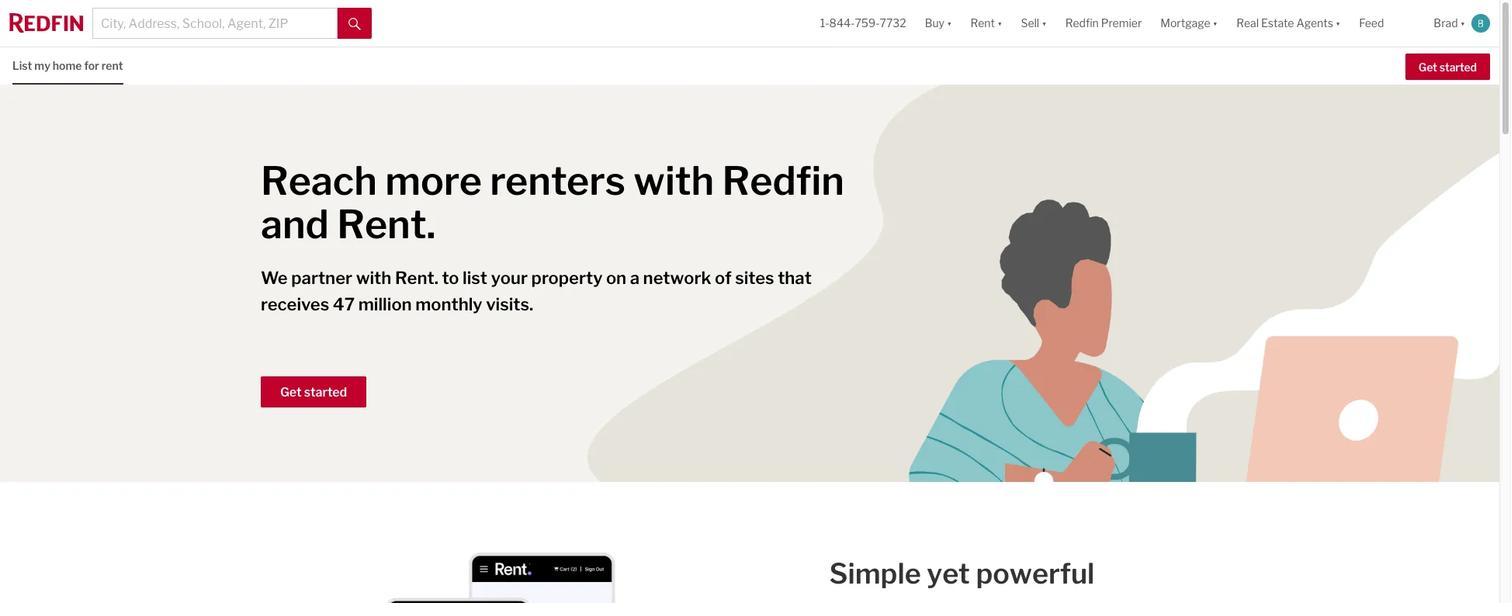 Task type: vqa. For each thing, say whether or not it's contained in the screenshot.
Rent. in the Reach more renters with Redfin and Rent.
yes



Task type: locate. For each thing, give the bounding box(es) containing it.
1 horizontal spatial get started button
[[1406, 53, 1491, 80]]

▾ right sell
[[1042, 17, 1047, 30]]

3 ▾ from the left
[[1042, 17, 1047, 30]]

1 horizontal spatial get
[[1419, 60, 1438, 74]]

network
[[643, 268, 712, 288]]

with inside reach more renters with redfin and rent.
[[634, 158, 715, 204]]

1 vertical spatial rent.
[[395, 268, 439, 288]]

▾ right mortgage
[[1213, 17, 1218, 30]]

0 vertical spatial with
[[634, 158, 715, 204]]

with
[[634, 158, 715, 204], [356, 268, 392, 288]]

1 horizontal spatial with
[[634, 158, 715, 204]]

1 vertical spatial get started button
[[261, 377, 367, 408]]

rent ▾ button
[[962, 0, 1012, 47]]

buy
[[925, 17, 945, 30]]

0 horizontal spatial get started button
[[261, 377, 367, 408]]

1 vertical spatial get started
[[280, 385, 347, 400]]

started
[[1440, 60, 1478, 74], [304, 385, 347, 400]]

▾ inside 'real estate agents ▾' link
[[1336, 17, 1341, 30]]

yet
[[927, 557, 971, 591]]

receives
[[261, 294, 329, 314]]

lady drinking coffee next to her laptop image
[[0, 85, 1500, 482]]

rent ▾ button
[[971, 0, 1003, 47]]

0 vertical spatial started
[[1440, 60, 1478, 74]]

▾ right brad
[[1461, 17, 1466, 30]]

▾ inside sell ▾ dropdown button
[[1042, 17, 1047, 30]]

agents
[[1297, 17, 1334, 30]]

▾
[[947, 17, 952, 30], [998, 17, 1003, 30], [1042, 17, 1047, 30], [1213, 17, 1218, 30], [1336, 17, 1341, 30], [1461, 17, 1466, 30]]

0 vertical spatial get started button
[[1406, 53, 1491, 80]]

▾ for sell ▾
[[1042, 17, 1047, 30]]

0 vertical spatial get
[[1419, 60, 1438, 74]]

simple yet powerful
[[830, 557, 1095, 591]]

list my home for rent link
[[12, 47, 123, 83]]

0 horizontal spatial get
[[280, 385, 302, 400]]

rent
[[101, 59, 123, 72]]

1 vertical spatial redfin
[[723, 158, 845, 204]]

0 horizontal spatial get started
[[280, 385, 347, 400]]

redfin inside reach more renters with redfin and rent.
[[723, 158, 845, 204]]

list
[[12, 59, 32, 72]]

list
[[463, 268, 488, 288]]

get
[[1419, 60, 1438, 74], [280, 385, 302, 400]]

6 ▾ from the left
[[1461, 17, 1466, 30]]

more
[[385, 158, 482, 204]]

rent.
[[337, 201, 436, 248], [395, 268, 439, 288]]

sell ▾ button
[[1021, 0, 1047, 47]]

your
[[491, 268, 528, 288]]

▾ right 'rent'
[[998, 17, 1003, 30]]

1 horizontal spatial redfin
[[1066, 17, 1099, 30]]

0 vertical spatial rent.
[[337, 201, 436, 248]]

1 vertical spatial with
[[356, 268, 392, 288]]

0 vertical spatial redfin
[[1066, 17, 1099, 30]]

4 ▾ from the left
[[1213, 17, 1218, 30]]

1 ▾ from the left
[[947, 17, 952, 30]]

buy ▾ button
[[925, 0, 952, 47]]

1 vertical spatial started
[[304, 385, 347, 400]]

1 horizontal spatial get started
[[1419, 60, 1478, 74]]

▾ inside rent ▾ dropdown button
[[998, 17, 1003, 30]]

2 ▾ from the left
[[998, 17, 1003, 30]]

5 ▾ from the left
[[1336, 17, 1341, 30]]

▾ inside buy ▾ dropdown button
[[947, 17, 952, 30]]

redfin
[[1066, 17, 1099, 30], [723, 158, 845, 204]]

get started inside lady drinking coffee next to her laptop image
[[280, 385, 347, 400]]

we
[[261, 268, 288, 288]]

we partner with rent. to list your property on a network of sites that receives 47 million monthly visits.
[[261, 268, 812, 314]]

brad
[[1435, 17, 1459, 30]]

get started button
[[1406, 53, 1491, 80], [261, 377, 367, 408]]

mortgage ▾
[[1161, 17, 1218, 30]]

mortgage ▾ button
[[1161, 0, 1218, 47]]

0 horizontal spatial with
[[356, 268, 392, 288]]

0 vertical spatial get started
[[1419, 60, 1478, 74]]

feed button
[[1351, 0, 1425, 47]]

▾ right buy
[[947, 17, 952, 30]]

1 horizontal spatial started
[[1440, 60, 1478, 74]]

redfin inside redfin premier "button"
[[1066, 17, 1099, 30]]

0 horizontal spatial started
[[304, 385, 347, 400]]

0 horizontal spatial redfin
[[723, 158, 845, 204]]

▾ inside mortgage ▾ dropdown button
[[1213, 17, 1218, 30]]

get started
[[1419, 60, 1478, 74], [280, 385, 347, 400]]

1 vertical spatial get
[[280, 385, 302, 400]]

real estate agents ▾
[[1237, 17, 1341, 30]]

▾ right agents at the top of the page
[[1336, 17, 1341, 30]]

on
[[606, 268, 627, 288]]

844-
[[830, 17, 855, 30]]



Task type: describe. For each thing, give the bounding box(es) containing it.
of
[[715, 268, 732, 288]]

feed
[[1360, 17, 1385, 30]]

brad ▾
[[1435, 17, 1466, 30]]

1-
[[821, 17, 830, 30]]

rent ▾
[[971, 17, 1003, 30]]

47
[[333, 294, 355, 314]]

1-844-759-7732 link
[[821, 17, 907, 30]]

real estate agents ▾ link
[[1237, 0, 1341, 47]]

that
[[778, 268, 812, 288]]

property
[[532, 268, 603, 288]]

get started button inside lady drinking coffee next to her laptop image
[[261, 377, 367, 408]]

a
[[630, 268, 640, 288]]

to
[[442, 268, 459, 288]]

simple
[[830, 557, 921, 591]]

monthly
[[416, 294, 483, 314]]

started inside lady drinking coffee next to her laptop image
[[304, 385, 347, 400]]

get started for the right get started button
[[1419, 60, 1478, 74]]

1-844-759-7732
[[821, 17, 907, 30]]

list my home for rent
[[12, 59, 123, 72]]

mortgage
[[1161, 17, 1211, 30]]

7732
[[880, 17, 907, 30]]

with inside we partner with rent. to list your property on a network of sites that receives 47 million monthly visits.
[[356, 268, 392, 288]]

▾ for brad ▾
[[1461, 17, 1466, 30]]

renters
[[490, 158, 626, 204]]

get started for get started button inside the lady drinking coffee next to her laptop image
[[280, 385, 347, 400]]

user photo image
[[1472, 14, 1491, 33]]

buy ▾
[[925, 17, 952, 30]]

▾ for buy ▾
[[947, 17, 952, 30]]

premier
[[1102, 17, 1142, 30]]

home
[[53, 59, 82, 72]]

estate
[[1262, 17, 1295, 30]]

phone showing rent. list your home for rent site image
[[378, 546, 622, 603]]

real estate agents ▾ button
[[1228, 0, 1351, 47]]

759-
[[855, 17, 880, 30]]

buy ▾ button
[[916, 0, 962, 47]]

sell ▾
[[1021, 17, 1047, 30]]

sell ▾ button
[[1012, 0, 1057, 47]]

visits.
[[486, 294, 534, 314]]

sell
[[1021, 17, 1040, 30]]

▾ for mortgage ▾
[[1213, 17, 1218, 30]]

partner
[[291, 268, 353, 288]]

real
[[1237, 17, 1260, 30]]

reach
[[261, 158, 377, 204]]

my
[[34, 59, 50, 72]]

▾ for rent ▾
[[998, 17, 1003, 30]]

reach more renters with redfin and rent.
[[261, 158, 845, 248]]

rent
[[971, 17, 995, 30]]

powerful
[[976, 557, 1095, 591]]

redfin premier
[[1066, 17, 1142, 30]]

rent. inside reach more renters with redfin and rent.
[[337, 201, 436, 248]]

for
[[84, 59, 99, 72]]

rent. inside we partner with rent. to list your property on a network of sites that receives 47 million monthly visits.
[[395, 268, 439, 288]]

get inside lady drinking coffee next to her laptop image
[[280, 385, 302, 400]]

sites
[[736, 268, 775, 288]]

mortgage ▾ button
[[1152, 0, 1228, 47]]

City, Address, School, Agent, ZIP search field
[[92, 8, 338, 39]]

redfin premier button
[[1057, 0, 1152, 47]]

submit search image
[[349, 18, 361, 30]]

and
[[261, 201, 329, 248]]

million
[[359, 294, 412, 314]]



